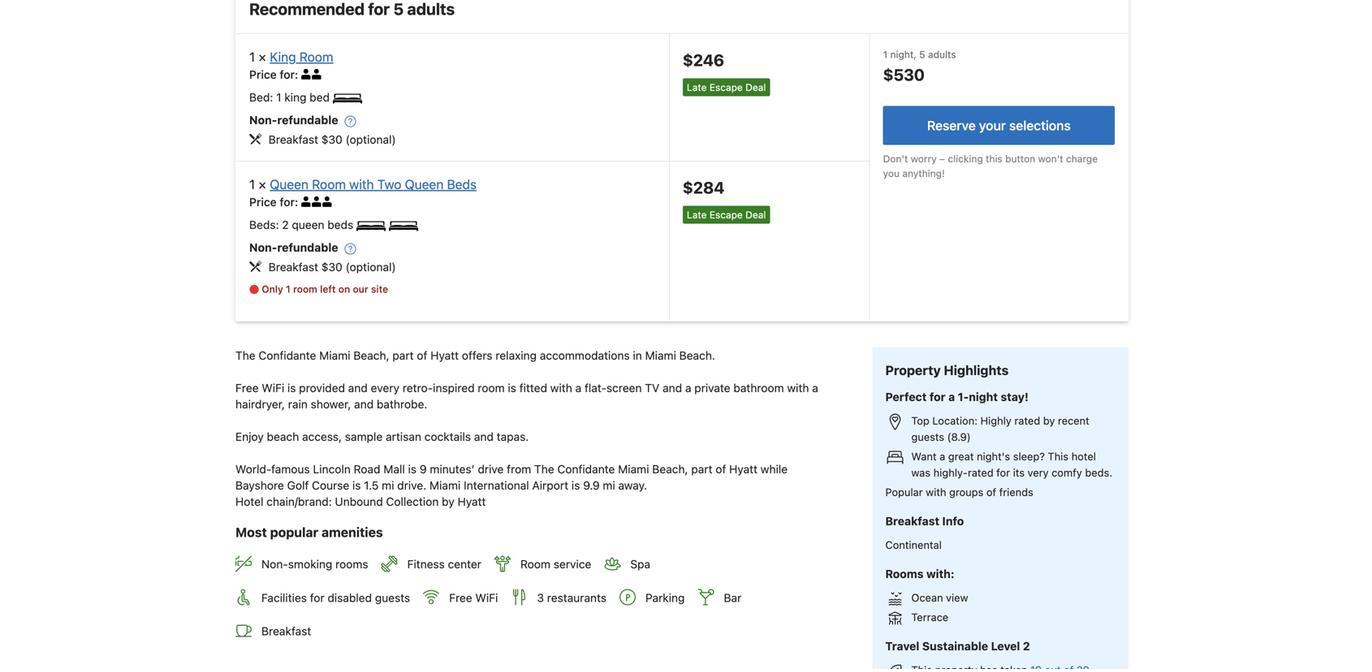 Task type: vqa. For each thing, say whether or not it's contained in the screenshot.
1st late escape deal from the bottom of the page
yes



Task type: locate. For each thing, give the bounding box(es) containing it.
(optional)
[[346, 133, 396, 146], [346, 260, 396, 274]]

1 non-refundable from the top
[[249, 113, 338, 127]]

by inside top location: highly rated by recent guests (8.9)
[[1044, 415, 1055, 427]]

refundable for $246
[[277, 113, 338, 127]]

0 vertical spatial (optional)
[[346, 133, 396, 146]]

1 × for $246
[[249, 49, 266, 65]]

1 escape from the top
[[710, 82, 743, 93]]

bed:
[[249, 91, 276, 104]]

1 vertical spatial the
[[534, 463, 554, 476]]

1 vertical spatial forkknife image
[[249, 261, 262, 272]]

most
[[236, 525, 267, 540]]

golf
[[287, 479, 309, 492]]

1 vertical spatial late
[[687, 209, 707, 221]]

: up queen
[[295, 195, 298, 209]]

breakfast $30 (optional) down more details on meals and payment options image
[[269, 133, 396, 146]]

0 horizontal spatial queen
[[270, 177, 309, 192]]

0 vertical spatial of
[[417, 349, 428, 362]]

(optional) up site
[[346, 260, 396, 274]]

refundable down 1 king bed
[[277, 113, 338, 127]]

1 horizontal spatial of
[[716, 463, 726, 476]]

1 refundable from the top
[[277, 113, 338, 127]]

non-
[[249, 113, 277, 127], [249, 241, 277, 254], [262, 558, 288, 571]]

:
[[295, 68, 298, 81], [295, 195, 298, 209]]

is left "9.9"
[[572, 479, 580, 492]]

2 escape from the top
[[710, 209, 743, 221]]

non- down beds:
[[249, 241, 277, 254]]

1 left night,
[[883, 49, 888, 60]]

1 vertical spatial non-refundable
[[249, 241, 338, 254]]

the up hairdryer,
[[236, 349, 256, 362]]

price up bed:
[[249, 68, 277, 81]]

forkknife image down bed:
[[249, 133, 262, 145]]

0 horizontal spatial rated
[[968, 467, 994, 479]]

1 vertical spatial $30
[[321, 260, 343, 274]]

1 horizontal spatial part
[[691, 463, 713, 476]]

non- up facilities
[[262, 558, 288, 571]]

collection
[[386, 495, 439, 509]]

wifi up hairdryer,
[[262, 381, 284, 395]]

by left recent
[[1044, 415, 1055, 427]]

famous
[[271, 463, 310, 476]]

wifi inside the confidante miami beach, part of hyatt offers relaxing accommodations in miami beach. free wifi is provided and every retro-inspired room is fitted with a flat-screen tv and a private bathroom with a hairdryer, rain shower, and bathrobe. enjoy beach access, sample artisan cocktails and tapas. world-famous lincoln road mall is 9 minutes' drive from the confidante miami beach, part of hyatt while bayshore golf course is 1.5 mi drive. miami international airport is 9.9 mi away. hotel chain/brand: unbound collection by hyatt
[[262, 381, 284, 395]]

late escape deal
[[687, 82, 766, 93], [687, 209, 766, 221]]

is up rain at the left bottom of page
[[288, 381, 296, 395]]

accommodations
[[540, 349, 630, 362]]

2 late escape deal. you're getting a reduced rate because this property is offering a discount on stays between october 1, 2023 and january 3, 2024.. element from the top
[[683, 206, 770, 224]]

$30
[[321, 133, 343, 146], [321, 260, 343, 274]]

2 breakfast $30 (optional) from the top
[[269, 260, 396, 274]]

$30 up left
[[321, 260, 343, 274]]

1 vertical spatial 1
[[276, 91, 281, 104]]

room up 2 queen beds
[[312, 177, 346, 192]]

1 vertical spatial part
[[691, 463, 713, 476]]

0 vertical spatial confidante
[[259, 349, 316, 362]]

escape down the "$284"
[[710, 209, 743, 221]]

0 horizontal spatial 2
[[282, 218, 289, 232]]

deal for $246
[[746, 82, 766, 93]]

0 vertical spatial price
[[249, 68, 277, 81]]

1 vertical spatial room
[[478, 381, 505, 395]]

1
[[883, 49, 888, 60], [276, 91, 281, 104], [286, 284, 291, 295]]

0 vertical spatial 1
[[883, 49, 888, 60]]

want
[[912, 450, 937, 462]]

0 vertical spatial by
[[1044, 415, 1055, 427]]

location:
[[933, 415, 978, 427]]

late escape deal down the "$284"
[[687, 209, 766, 221]]

queen right two
[[405, 177, 444, 192]]

of up retro-
[[417, 349, 428, 362]]

1 vertical spatial (optional)
[[346, 260, 396, 274]]

occupancy image up bed
[[312, 69, 322, 80]]

fitness
[[407, 558, 445, 571]]

reserve your selections link
[[883, 106, 1115, 145]]

1 horizontal spatial free
[[449, 591, 473, 605]]

(optional) down more details on meals and payment options image
[[346, 133, 396, 146]]

2 $30 from the top
[[321, 260, 343, 274]]

1 vertical spatial price for :
[[249, 195, 301, 209]]

deal
[[746, 82, 766, 93], [746, 209, 766, 221]]

confidante up "9.9"
[[558, 463, 615, 476]]

2 refundable from the top
[[277, 241, 338, 254]]

1 1 × from the top
[[249, 49, 266, 65]]

popular
[[270, 525, 319, 540]]

of left friends
[[987, 486, 997, 498]]

2 vertical spatial of
[[987, 486, 997, 498]]

rated down night's
[[968, 467, 994, 479]]

breakfast $30 (optional) up left
[[269, 260, 396, 274]]

1 vertical spatial room
[[312, 177, 346, 192]]

left
[[320, 284, 336, 295]]

rooms with:
[[886, 567, 955, 581]]

with right fitted
[[551, 381, 572, 395]]

charge
[[1067, 153, 1098, 164]]

the
[[236, 349, 256, 362], [534, 463, 554, 476]]

late escape deal. you're getting a reduced rate because this property is offering a discount on stays between october 1, 2023 and january 3, 2024.. element
[[683, 78, 770, 96], [683, 206, 770, 224]]

0 vertical spatial 2
[[282, 218, 289, 232]]

(optional) for $246
[[346, 133, 396, 146]]

1 vertical spatial escape
[[710, 209, 743, 221]]

private
[[695, 381, 731, 395]]

0 horizontal spatial wifi
[[262, 381, 284, 395]]

1 vertical spatial free
[[449, 591, 473, 605]]

selections
[[1010, 118, 1071, 133]]

non-refundable down queen
[[249, 241, 338, 254]]

for
[[280, 68, 295, 81], [280, 195, 295, 209], [930, 390, 946, 404], [997, 467, 1011, 479], [310, 591, 325, 605]]

1 price from the top
[[249, 68, 277, 81]]

relaxing
[[496, 349, 537, 362]]

king room link
[[270, 49, 333, 65]]

rated inside want a great night's sleep? this hotel was highly-rated for its very comfy beds.
[[968, 467, 994, 479]]

2 mi from the left
[[603, 479, 615, 492]]

0 vertical spatial late escape deal. you're getting a reduced rate because this property is offering a discount on stays between october 1, 2023 and january 3, 2024.. element
[[683, 78, 770, 96]]

price up beds:
[[249, 195, 277, 209]]

0 horizontal spatial free
[[236, 381, 259, 395]]

1 inside 1 night, 5 adults $530
[[883, 49, 888, 60]]

1 vertical spatial occupancy image
[[301, 197, 312, 207]]

is left fitted
[[508, 381, 517, 395]]

2 (optional) from the top
[[346, 260, 396, 274]]

1 vertical spatial refundable
[[277, 241, 338, 254]]

1 × up beds:
[[249, 177, 266, 192]]

0 horizontal spatial room
[[293, 284, 318, 295]]

bed
[[310, 91, 330, 104]]

0 vertical spatial late escape deal
[[687, 82, 766, 93]]

mi right "9.9"
[[603, 479, 615, 492]]

1 × left king
[[249, 49, 266, 65]]

queen up queen
[[270, 177, 309, 192]]

2 late from the top
[[687, 209, 707, 221]]

2 : from the top
[[295, 195, 298, 209]]

1 left king at the left of page
[[276, 91, 281, 104]]

mi right the 1.5
[[382, 479, 394, 492]]

room left left
[[293, 284, 318, 295]]

center
[[448, 558, 482, 571]]

rated down stay!
[[1015, 415, 1041, 427]]

room right king
[[300, 49, 333, 65]]

room down offers
[[478, 381, 505, 395]]

escape for $284
[[710, 209, 743, 221]]

the up airport
[[534, 463, 554, 476]]

a right bathroom
[[812, 381, 819, 395]]

room up 3
[[521, 558, 551, 571]]

1 vertical spatial by
[[442, 495, 455, 509]]

lincoln
[[313, 463, 351, 476]]

facilities
[[262, 591, 307, 605]]

late down the "$284"
[[687, 209, 707, 221]]

with down highly-
[[926, 486, 947, 498]]

2 price from the top
[[249, 195, 277, 209]]

2 vertical spatial 1
[[286, 284, 291, 295]]

late
[[687, 82, 707, 93], [687, 209, 707, 221]]

0 horizontal spatial of
[[417, 349, 428, 362]]

0 vertical spatial room
[[293, 284, 318, 295]]

1 late escape deal. you're getting a reduced rate because this property is offering a discount on stays between october 1, 2023 and january 3, 2024.. element from the top
[[683, 78, 770, 96]]

wifi down center
[[476, 591, 498, 605]]

for left 'its'
[[997, 467, 1011, 479]]

1 $30 from the top
[[321, 133, 343, 146]]

1 (optional) from the top
[[346, 133, 396, 146]]

world-
[[236, 463, 271, 476]]

non-refundable
[[249, 113, 338, 127], [249, 241, 338, 254]]

free up hairdryer,
[[236, 381, 259, 395]]

0 vertical spatial forkknife image
[[249, 133, 262, 145]]

free down center
[[449, 591, 473, 605]]

9.9
[[583, 479, 600, 492]]

1 × for $284
[[249, 177, 266, 192]]

1 night, 5 adults $530
[[883, 49, 956, 84]]

1 vertical spatial guests
[[375, 591, 410, 605]]

highly
[[981, 415, 1012, 427]]

deal for $284
[[746, 209, 766, 221]]

chain/brand:
[[267, 495, 332, 509]]

0 vertical spatial occupancy image
[[312, 69, 322, 80]]

1 vertical spatial late escape deal. you're getting a reduced rate because this property is offering a discount on stays between october 1, 2023 and january 3, 2024.. element
[[683, 206, 770, 224]]

2 deal from the top
[[746, 209, 766, 221]]

free
[[236, 381, 259, 395], [449, 591, 473, 605]]

of left while
[[716, 463, 726, 476]]

comfy
[[1052, 467, 1083, 479]]

0 horizontal spatial 1
[[276, 91, 281, 104]]

with left two
[[349, 177, 374, 192]]

1 forkknife image from the top
[[249, 133, 262, 145]]

0 vertical spatial room
[[300, 49, 333, 65]]

1 horizontal spatial mi
[[603, 479, 615, 492]]

1 vertical spatial late escape deal
[[687, 209, 766, 221]]

guests down top
[[912, 431, 945, 443]]

1 horizontal spatial queen
[[405, 177, 444, 192]]

breakfast $30 (optional) for $246
[[269, 133, 396, 146]]

guests inside top location: highly rated by recent guests (8.9)
[[912, 431, 945, 443]]

0 vertical spatial rated
[[1015, 415, 1041, 427]]

0 vertical spatial late
[[687, 82, 707, 93]]

is
[[288, 381, 296, 395], [508, 381, 517, 395], [408, 463, 417, 476], [353, 479, 361, 492], [572, 479, 580, 492]]

1 vertical spatial non-
[[249, 241, 277, 254]]

late escape deal down $246
[[687, 82, 766, 93]]

1 horizontal spatial wifi
[[476, 591, 498, 605]]

part up retro-
[[393, 349, 414, 362]]

2 horizontal spatial 1
[[883, 49, 888, 60]]

miami right in
[[645, 349, 676, 362]]

miami up provided
[[319, 349, 351, 362]]

2 forkknife image from the top
[[249, 261, 262, 272]]

travel
[[886, 640, 920, 653]]

0 vertical spatial free
[[236, 381, 259, 395]]

1 right only
[[286, 284, 291, 295]]

0 vertical spatial part
[[393, 349, 414, 362]]

2 non-refundable from the top
[[249, 241, 338, 254]]

1 breakfast $30 (optional) from the top
[[269, 133, 396, 146]]

price for : for $284
[[249, 195, 301, 209]]

0 vertical spatial beach,
[[354, 349, 390, 362]]

non- down bed:
[[249, 113, 277, 127]]

1 mi from the left
[[382, 479, 394, 492]]

price for : up beds:
[[249, 195, 301, 209]]

info
[[943, 514, 964, 528]]

mi
[[382, 479, 394, 492], [603, 479, 615, 492]]

0 horizontal spatial mi
[[382, 479, 394, 492]]

0 vertical spatial :
[[295, 68, 298, 81]]

non-refundable for $246
[[249, 113, 338, 127]]

$30 for $246
[[321, 133, 343, 146]]

stay!
[[1001, 390, 1029, 404]]

breakfast
[[269, 133, 318, 146], [269, 260, 318, 274], [886, 514, 940, 528], [262, 625, 311, 638]]

sustainable
[[923, 640, 989, 653]]

1 king bed
[[276, 91, 330, 104]]

0 vertical spatial refundable
[[277, 113, 338, 127]]

refundable down queen
[[277, 241, 338, 254]]

late for $246
[[687, 82, 707, 93]]

1 late escape deal from the top
[[687, 82, 766, 93]]

non-refundable down king at the left of page
[[249, 113, 338, 127]]

popular
[[886, 486, 923, 498]]

1 horizontal spatial room
[[478, 381, 505, 395]]

with
[[349, 177, 374, 192], [551, 381, 572, 395], [787, 381, 809, 395], [926, 486, 947, 498]]

late down $246
[[687, 82, 707, 93]]

1 : from the top
[[295, 68, 298, 81]]

2 1 × from the top
[[249, 177, 266, 192]]

0 vertical spatial hyatt
[[431, 349, 459, 362]]

top
[[912, 415, 930, 427]]

(8.9)
[[948, 431, 971, 443]]

breakfast down king at the left of page
[[269, 133, 318, 146]]

a up highly-
[[940, 450, 946, 462]]

0 vertical spatial breakfast $30 (optional)
[[269, 133, 396, 146]]

refundable for $284
[[277, 241, 338, 254]]

0 horizontal spatial by
[[442, 495, 455, 509]]

beach.
[[680, 349, 716, 362]]

occupancy image
[[301, 69, 312, 80], [312, 197, 322, 207], [322, 197, 333, 207]]

1 late from the top
[[687, 82, 707, 93]]

1 vertical spatial deal
[[746, 209, 766, 221]]

0 horizontal spatial the
[[236, 349, 256, 362]]

for left 1-
[[930, 390, 946, 404]]

forkknife image
[[249, 133, 262, 145], [249, 261, 262, 272]]

miami down minutes'
[[430, 479, 461, 492]]

beach,
[[354, 349, 390, 362], [652, 463, 688, 476]]

1 horizontal spatial by
[[1044, 415, 1055, 427]]

1 vertical spatial price
[[249, 195, 277, 209]]

tapas.
[[497, 430, 529, 444]]

more details on meals and payment options image
[[345, 116, 356, 127]]

1 price for : from the top
[[249, 68, 301, 81]]

escape down $246
[[710, 82, 743, 93]]

hyatt down international
[[458, 495, 486, 509]]

confidante
[[259, 349, 316, 362], [558, 463, 615, 476]]

breakfast info
[[886, 514, 964, 528]]

1 ×
[[249, 49, 266, 65], [249, 177, 266, 192]]

: down king room link
[[295, 68, 298, 81]]

property
[[886, 363, 941, 378]]

$30 down bed
[[321, 133, 343, 146]]

1 horizontal spatial confidante
[[558, 463, 615, 476]]

only 1 room left on our site
[[262, 284, 388, 295]]

1 vertical spatial :
[[295, 195, 298, 209]]

don't
[[883, 153, 908, 164]]

occupancy image up queen
[[301, 197, 312, 207]]

for up queen
[[280, 195, 295, 209]]

of
[[417, 349, 428, 362], [716, 463, 726, 476], [987, 486, 997, 498]]

2 late escape deal from the top
[[687, 209, 766, 221]]

by down minutes'
[[442, 495, 455, 509]]

0 vertical spatial guests
[[912, 431, 945, 443]]

won't
[[1039, 153, 1064, 164]]

cocktails
[[425, 430, 471, 444]]

forkknife image up only
[[249, 261, 262, 272]]

only
[[262, 284, 283, 295]]

occupancy image
[[312, 69, 322, 80], [301, 197, 312, 207]]

great
[[949, 450, 974, 462]]

confidante up provided
[[259, 349, 316, 362]]

2 left queen
[[282, 218, 289, 232]]

0 vertical spatial deal
[[746, 82, 766, 93]]

late escape deal. you're getting a reduced rate because this property is offering a discount on stays between october 1, 2023 and january 3, 2024.. element down the "$284"
[[683, 206, 770, 224]]

late escape deal. you're getting a reduced rate because this property is offering a discount on stays between october 1, 2023 and january 3, 2024.. element down $246
[[683, 78, 770, 96]]

1 vertical spatial 1 ×
[[249, 177, 266, 192]]

1 × king room
[[249, 49, 333, 65]]

hyatt left offers
[[431, 349, 459, 362]]

away.
[[619, 479, 647, 492]]

perfect
[[886, 390, 927, 404]]

non- for $246
[[249, 113, 277, 127]]

shower,
[[311, 398, 351, 411]]

breakfast $30 (optional) for $284
[[269, 260, 396, 274]]

2 right level
[[1023, 640, 1031, 653]]

1 vertical spatial 2
[[1023, 640, 1031, 653]]

0 vertical spatial non-refundable
[[249, 113, 338, 127]]

: for $284
[[295, 195, 298, 209]]

1 vertical spatial rated
[[968, 467, 994, 479]]

smoking
[[288, 558, 332, 571]]

0 horizontal spatial guests
[[375, 591, 410, 605]]

1 vertical spatial of
[[716, 463, 726, 476]]

1 deal from the top
[[746, 82, 766, 93]]

0 vertical spatial wifi
[[262, 381, 284, 395]]

0 vertical spatial non-
[[249, 113, 277, 127]]

hyatt left while
[[730, 463, 758, 476]]

two
[[377, 177, 402, 192]]

part left while
[[691, 463, 713, 476]]

1 vertical spatial beach,
[[652, 463, 688, 476]]

1 vertical spatial breakfast $30 (optional)
[[269, 260, 396, 274]]

1 horizontal spatial guests
[[912, 431, 945, 443]]

2 price for : from the top
[[249, 195, 301, 209]]

with:
[[927, 567, 955, 581]]

every
[[371, 381, 400, 395]]

0 vertical spatial escape
[[710, 82, 743, 93]]

and left the 'every'
[[348, 381, 368, 395]]

queen
[[292, 218, 325, 232]]

a inside want a great night's sleep? this hotel was highly-rated for its very comfy beds.
[[940, 450, 946, 462]]

and down the 'every'
[[354, 398, 374, 411]]

price for : down king
[[249, 68, 301, 81]]

guests right disabled
[[375, 591, 410, 605]]

0 vertical spatial $30
[[321, 133, 343, 146]]

0 vertical spatial price for :
[[249, 68, 301, 81]]

bathroom
[[734, 381, 784, 395]]

breakfast up 'continental'
[[886, 514, 940, 528]]

1 horizontal spatial rated
[[1015, 415, 1041, 427]]

for inside want a great night's sleep? this hotel was highly-rated for its very comfy beds.
[[997, 467, 1011, 479]]



Task type: describe. For each thing, give the bounding box(es) containing it.
worry
[[911, 153, 937, 164]]

inspired
[[433, 381, 475, 395]]

0 vertical spatial the
[[236, 349, 256, 362]]

king
[[285, 91, 307, 104]]

night,
[[891, 49, 917, 60]]

minutes'
[[430, 463, 475, 476]]

from
[[507, 463, 531, 476]]

view
[[946, 592, 969, 604]]

popular with groups of friends
[[886, 486, 1034, 498]]

price for $246
[[249, 68, 277, 81]]

fitness center
[[407, 558, 482, 571]]

hotel
[[236, 495, 264, 509]]

service
[[554, 558, 592, 571]]

price for $284
[[249, 195, 277, 209]]

with right bathroom
[[787, 381, 809, 395]]

3
[[537, 591, 544, 605]]

room for $284
[[312, 177, 346, 192]]

for left disabled
[[310, 591, 325, 605]]

artisan
[[386, 430, 422, 444]]

2 vertical spatial hyatt
[[458, 495, 486, 509]]

0 horizontal spatial beach,
[[354, 349, 390, 362]]

tv
[[645, 381, 660, 395]]

a left 1-
[[949, 390, 955, 404]]

rated inside top location: highly rated by recent guests (8.9)
[[1015, 415, 1041, 427]]

provided
[[299, 381, 345, 395]]

free inside the confidante miami beach, part of hyatt offers relaxing accommodations in miami beach. free wifi is provided and every retro-inspired room is fitted with a flat-screen tv and a private bathroom with a hairdryer, rain shower, and bathrobe. enjoy beach access, sample artisan cocktails and tapas. world-famous lincoln road mall is 9 minutes' drive from the confidante miami beach, part of hyatt while bayshore golf course is 1.5 mi drive. miami international airport is 9.9 mi away. hotel chain/brand: unbound collection by hyatt
[[236, 381, 259, 395]]

site
[[371, 284, 388, 295]]

non- for $284
[[249, 241, 277, 254]]

hairdryer,
[[236, 398, 285, 411]]

recent
[[1058, 415, 1090, 427]]

miami up away.
[[618, 463, 649, 476]]

property highlights
[[886, 363, 1009, 378]]

drive.
[[397, 479, 427, 492]]

in
[[633, 349, 642, 362]]

hotel
[[1072, 450, 1097, 462]]

late escape deal for $284
[[687, 209, 766, 221]]

the confidante miami beach, part of hyatt offers relaxing accommodations in miami beach. free wifi is provided and every retro-inspired room is fitted with a flat-screen tv and a private bathroom with a hairdryer, rain shower, and bathrobe. enjoy beach access, sample artisan cocktails and tapas. world-famous lincoln road mall is 9 minutes' drive from the confidante miami beach, part of hyatt while bayshore golf course is 1.5 mi drive. miami international airport is 9.9 mi away. hotel chain/brand: unbound collection by hyatt
[[236, 349, 822, 509]]

1 vertical spatial wifi
[[476, 591, 498, 605]]

rooms
[[336, 558, 368, 571]]

disabled
[[328, 591, 372, 605]]

top location: highly rated by recent guests (8.9)
[[912, 415, 1090, 443]]

2 vertical spatial room
[[521, 558, 551, 571]]

drive
[[478, 463, 504, 476]]

facilities for disabled guests
[[262, 591, 410, 605]]

level
[[991, 640, 1021, 653]]

1 horizontal spatial beach,
[[652, 463, 688, 476]]

1 vertical spatial hyatt
[[730, 463, 758, 476]]

highly-
[[934, 467, 968, 479]]

retro-
[[403, 381, 433, 395]]

bar
[[724, 591, 742, 605]]

is left the 1.5
[[353, 479, 361, 492]]

: for $246
[[295, 68, 298, 81]]

king
[[270, 49, 296, 65]]

0 horizontal spatial confidante
[[259, 349, 316, 362]]

its
[[1013, 467, 1025, 479]]

1 horizontal spatial 2
[[1023, 640, 1031, 653]]

non-refundable for $284
[[249, 241, 338, 254]]

while
[[761, 463, 788, 476]]

rooms
[[886, 567, 924, 581]]

breakfast up only
[[269, 260, 318, 274]]

parking
[[646, 591, 685, 605]]

international
[[464, 479, 529, 492]]

late escape deal. you're getting a reduced rate because this property is offering a discount on stays between october 1, 2023 and january 3, 2024.. element for $246
[[683, 78, 770, 96]]

$284
[[683, 178, 725, 197]]

2 queen beds
[[282, 218, 354, 232]]

–
[[940, 153, 946, 164]]

(optional) for $284
[[346, 260, 396, 274]]

terrace
[[912, 611, 949, 623]]

late escape deal. you're getting a reduced rate because this property is offering a discount on stays between october 1, 2023 and january 3, 2024.. element for $284
[[683, 206, 770, 224]]

your
[[979, 118, 1006, 133]]

5
[[920, 49, 926, 60]]

beach
[[267, 430, 299, 444]]

night's
[[977, 450, 1011, 462]]

beds.
[[1086, 467, 1113, 479]]

for down 1 × king room
[[280, 68, 295, 81]]

by inside the confidante miami beach, part of hyatt offers relaxing accommodations in miami beach. free wifi is provided and every retro-inspired room is fitted with a flat-screen tv and a private bathroom with a hairdryer, rain shower, and bathrobe. enjoy beach access, sample artisan cocktails and tapas. world-famous lincoln road mall is 9 minutes' drive from the confidante miami beach, part of hyatt while bayshore golf course is 1.5 mi drive. miami international airport is 9.9 mi away. hotel chain/brand: unbound collection by hyatt
[[442, 495, 455, 509]]

late escape deal for $246
[[687, 82, 766, 93]]

room inside the confidante miami beach, part of hyatt offers relaxing accommodations in miami beach. free wifi is provided and every retro-inspired room is fitted with a flat-screen tv and a private bathroom with a hairdryer, rain shower, and bathrobe. enjoy beach access, sample artisan cocktails and tapas. world-famous lincoln road mall is 9 minutes' drive from the confidante miami beach, part of hyatt while bayshore golf course is 1.5 mi drive. miami international airport is 9.9 mi away. hotel chain/brand: unbound collection by hyatt
[[478, 381, 505, 395]]

non-smoking rooms
[[262, 558, 368, 571]]

continental
[[886, 539, 942, 551]]

0 horizontal spatial part
[[393, 349, 414, 362]]

offers
[[462, 349, 493, 362]]

beds:
[[249, 218, 282, 232]]

1 horizontal spatial the
[[534, 463, 554, 476]]

a left the flat- on the bottom left of page
[[576, 381, 582, 395]]

is left 9
[[408, 463, 417, 476]]

breakfast down facilities
[[262, 625, 311, 638]]

very
[[1028, 467, 1049, 479]]

escape for $246
[[710, 82, 743, 93]]

1 vertical spatial confidante
[[558, 463, 615, 476]]

airport
[[532, 479, 569, 492]]

adults
[[928, 49, 956, 60]]

spa
[[631, 558, 651, 571]]

anything!
[[903, 168, 945, 179]]

and left tapas.
[[474, 430, 494, 444]]

room for $246
[[300, 49, 333, 65]]

clicking
[[948, 153, 983, 164]]

price for : for $246
[[249, 68, 301, 81]]

button
[[1006, 153, 1036, 164]]

forkknife image for $246
[[249, 133, 262, 145]]

you
[[883, 168, 900, 179]]

and right tv
[[663, 381, 682, 395]]

a left private
[[685, 381, 692, 395]]

bayshore
[[236, 479, 284, 492]]

1.5
[[364, 479, 379, 492]]

don't worry – clicking this button won't charge you anything!
[[883, 153, 1098, 179]]

2 queen from the left
[[405, 177, 444, 192]]

2 vertical spatial non-
[[262, 558, 288, 571]]

forkknife image for $284
[[249, 261, 262, 272]]

1 queen from the left
[[270, 177, 309, 192]]

this
[[1048, 450, 1069, 462]]

late for $284
[[687, 209, 707, 221]]

1 horizontal spatial 1
[[286, 284, 291, 295]]

night
[[969, 390, 998, 404]]

on
[[339, 284, 350, 295]]

3 restaurants
[[537, 591, 607, 605]]

restaurants
[[547, 591, 607, 605]]

1 for 1 king bed
[[276, 91, 281, 104]]

rain
[[288, 398, 308, 411]]

beds
[[328, 218, 354, 232]]

queen room with two queen beds link
[[270, 177, 477, 192]]

free wifi
[[449, 591, 498, 605]]

more details on meals and payment options image
[[345, 243, 356, 255]]

1 for 1 night, 5 adults $530
[[883, 49, 888, 60]]

1 × queen room with two queen beds
[[249, 177, 477, 192]]

1-
[[958, 390, 969, 404]]

fitted
[[520, 381, 547, 395]]

unbound
[[335, 495, 383, 509]]

$30 for $284
[[321, 260, 343, 274]]

2 horizontal spatial of
[[987, 486, 997, 498]]

$246
[[683, 51, 725, 70]]

reserve
[[928, 118, 976, 133]]



